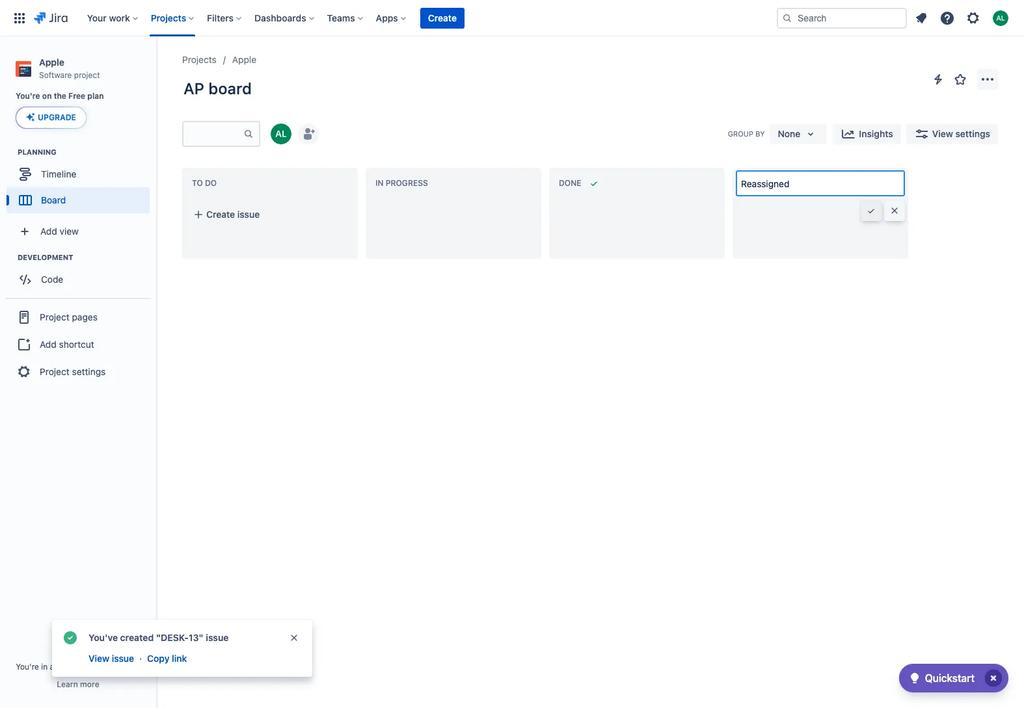 Task type: describe. For each thing, give the bounding box(es) containing it.
primary element
[[8, 0, 777, 36]]

dismiss image
[[289, 633, 299, 644]]

notifications image
[[914, 10, 929, 26]]

do
[[205, 178, 217, 188]]

development
[[18, 253, 73, 262]]

view for view issue
[[89, 653, 109, 664]]

board link
[[7, 188, 150, 214]]

projects for 'projects' link on the top
[[182, 54, 217, 65]]

software
[[39, 70, 72, 80]]

you're for you're on the free plan
[[16, 91, 40, 101]]

create issue button
[[185, 203, 355, 226]]

add view button
[[8, 219, 148, 245]]

in
[[376, 178, 384, 188]]

copy
[[147, 653, 170, 664]]

code
[[41, 274, 63, 285]]

more
[[80, 680, 99, 690]]

add shortcut button
[[5, 332, 151, 358]]

dashboards button
[[251, 7, 319, 28]]

create issue
[[206, 209, 260, 220]]

view settings button
[[906, 124, 998, 144]]

quickstart button
[[899, 664, 1009, 693]]

plan
[[87, 91, 104, 101]]

add shortcut
[[40, 339, 94, 350]]

issue for view issue
[[112, 653, 134, 664]]

more image
[[980, 72, 996, 87]]

add for add shortcut
[[40, 339, 56, 350]]

upgrade button
[[16, 108, 86, 128]]

group by
[[728, 130, 765, 138]]

view issue
[[89, 653, 134, 664]]

ap board
[[184, 79, 252, 98]]

projects for projects dropdown button
[[151, 12, 186, 23]]

confirm image
[[866, 206, 877, 216]]

learn more
[[57, 680, 99, 690]]

insights image
[[841, 126, 857, 142]]

dismiss quickstart image
[[983, 668, 1004, 689]]

project for project settings
[[40, 366, 69, 377]]

Search field
[[777, 7, 907, 28]]

success image
[[62, 631, 78, 646]]

upgrade
[[38, 113, 76, 123]]

pages
[[72, 312, 98, 323]]

"desk-
[[156, 633, 189, 644]]

apple lee image
[[271, 124, 292, 144]]

teams
[[327, 12, 355, 23]]

copy link button
[[146, 651, 188, 667]]

view for view settings
[[932, 128, 953, 139]]

learn
[[57, 680, 78, 690]]

a
[[50, 663, 54, 672]]

dashboards
[[255, 12, 306, 23]]

filters
[[207, 12, 234, 23]]

to do
[[192, 178, 217, 188]]

you're for you're in a team-managed project
[[16, 663, 39, 672]]

you're in a team-managed project
[[16, 663, 140, 672]]

add view
[[40, 226, 79, 237]]

check image
[[907, 671, 923, 687]]

board
[[208, 79, 252, 98]]

shortcut
[[59, 339, 94, 350]]

cancel image
[[890, 206, 900, 216]]

project settings
[[40, 366, 106, 377]]

timeline
[[41, 169, 76, 180]]

learn more button
[[57, 680, 99, 691]]

project pages
[[40, 312, 98, 323]]

sidebar navigation image
[[142, 52, 171, 78]]

apps button
[[372, 7, 411, 28]]

view settings
[[932, 128, 991, 139]]



Task type: vqa. For each thing, say whether or not it's contained in the screenshot.
PROJECTS dropdown button's projects
yes



Task type: locate. For each thing, give the bounding box(es) containing it.
add for add view
[[40, 226, 57, 237]]

projects up "ap"
[[182, 54, 217, 65]]

0 vertical spatial project
[[40, 312, 69, 323]]

project up "plan"
[[74, 70, 100, 80]]

settings inside button
[[956, 128, 991, 139]]

1 horizontal spatial issue
[[206, 633, 229, 644]]

star ap board image
[[953, 72, 968, 87]]

create inside primary "element"
[[428, 12, 457, 23]]

code link
[[7, 267, 150, 293]]

link
[[172, 653, 187, 664]]

issue for create issue
[[237, 209, 260, 220]]

add people image
[[301, 126, 316, 142]]

quickstart
[[925, 673, 975, 685]]

0 vertical spatial view
[[932, 128, 953, 139]]

planning
[[18, 148, 56, 156]]

create for create issue
[[206, 209, 235, 220]]

you're left on at the top
[[16, 91, 40, 101]]

0 vertical spatial you're
[[16, 91, 40, 101]]

group
[[728, 130, 754, 138]]

1 you're from the top
[[16, 91, 40, 101]]

issue inside button
[[237, 209, 260, 220]]

timeline link
[[7, 162, 150, 188]]

projects link
[[182, 52, 217, 68]]

0 horizontal spatial issue
[[112, 653, 134, 664]]

1 horizontal spatial view
[[932, 128, 953, 139]]

settings image
[[966, 10, 981, 26]]

to
[[192, 178, 203, 188]]

help image
[[940, 10, 955, 26]]

apple up software
[[39, 57, 64, 68]]

view issue link
[[87, 651, 135, 667]]

automations menu button icon image
[[931, 71, 946, 87]]

managed
[[78, 663, 112, 672]]

add
[[40, 226, 57, 237], [40, 339, 56, 350]]

0 vertical spatial add
[[40, 226, 57, 237]]

appswitcher icon image
[[12, 10, 27, 26]]

you've created "desk-13" issue
[[89, 633, 229, 644]]

ap
[[184, 79, 204, 98]]

create button
[[420, 7, 465, 28]]

none
[[778, 128, 801, 139]]

add left view at the left of the page
[[40, 226, 57, 237]]

1 horizontal spatial settings
[[956, 128, 991, 139]]

1 vertical spatial issue
[[206, 633, 229, 644]]

0 vertical spatial project
[[74, 70, 100, 80]]

settings inside group
[[72, 366, 106, 377]]

development group
[[7, 253, 156, 297]]

search image
[[782, 13, 793, 23]]

free
[[68, 91, 85, 101]]

progress
[[386, 178, 428, 188]]

0 vertical spatial projects
[[151, 12, 186, 23]]

settings down add shortcut button
[[72, 366, 106, 377]]

issue inside 'link'
[[112, 653, 134, 664]]

None field
[[737, 172, 904, 195]]

filters button
[[203, 7, 247, 28]]

done
[[559, 178, 581, 188]]

1 project from the top
[[40, 312, 69, 323]]

development image
[[2, 250, 18, 266]]

team-
[[56, 663, 78, 672]]

apple for apple software project
[[39, 57, 64, 68]]

settings
[[956, 128, 991, 139], [72, 366, 106, 377]]

created
[[120, 633, 154, 644]]

1 horizontal spatial create
[[428, 12, 457, 23]]

projects button
[[147, 7, 199, 28]]

apple for apple
[[232, 54, 256, 65]]

0 vertical spatial settings
[[956, 128, 991, 139]]

view inside view issue 'link'
[[89, 653, 109, 664]]

create
[[428, 12, 457, 23], [206, 209, 235, 220]]

apps
[[376, 12, 398, 23]]

0 horizontal spatial apple
[[39, 57, 64, 68]]

settings for project settings
[[72, 366, 106, 377]]

13"
[[189, 633, 204, 644]]

you're left "in"
[[16, 663, 39, 672]]

add inside dropdown button
[[40, 226, 57, 237]]

project pages link
[[5, 303, 151, 332]]

your work button
[[83, 7, 143, 28]]

1 vertical spatial project
[[40, 366, 69, 377]]

1 vertical spatial you're
[[16, 663, 39, 672]]

board
[[41, 195, 66, 206]]

by
[[756, 130, 765, 138]]

2 horizontal spatial issue
[[237, 209, 260, 220]]

insights button
[[833, 124, 901, 144]]

0 horizontal spatial create
[[206, 209, 235, 220]]

group containing project pages
[[5, 298, 151, 391]]

none button
[[770, 124, 827, 144]]

1 vertical spatial settings
[[72, 366, 106, 377]]

insights
[[859, 128, 893, 139]]

planning image
[[2, 145, 18, 160]]

create for create
[[428, 12, 457, 23]]

in progress
[[376, 178, 428, 188]]

settings for view settings
[[956, 128, 991, 139]]

project for project pages
[[40, 312, 69, 323]]

you've
[[89, 633, 118, 644]]

apple inside 'apple software project'
[[39, 57, 64, 68]]

projects inside dropdown button
[[151, 12, 186, 23]]

on
[[42, 91, 52, 101]]

1 horizontal spatial apple
[[232, 54, 256, 65]]

jira image
[[34, 10, 68, 26], [34, 10, 68, 26]]

view
[[932, 128, 953, 139], [89, 653, 109, 664]]

banner containing your work
[[0, 0, 1024, 36]]

1 vertical spatial view
[[89, 653, 109, 664]]

you're on the free plan
[[16, 91, 104, 101]]

projects right work
[[151, 12, 186, 23]]

add inside button
[[40, 339, 56, 350]]

apple software project
[[39, 57, 100, 80]]

projects
[[151, 12, 186, 23], [182, 54, 217, 65]]

1 vertical spatial add
[[40, 339, 56, 350]]

1 vertical spatial projects
[[182, 54, 217, 65]]

add left 'shortcut'
[[40, 339, 56, 350]]

1 vertical spatial project
[[115, 663, 140, 672]]

0 horizontal spatial view
[[89, 653, 109, 664]]

issue
[[237, 209, 260, 220], [206, 633, 229, 644], [112, 653, 134, 664]]

0 vertical spatial issue
[[237, 209, 260, 220]]

teams button
[[323, 7, 368, 28]]

work
[[109, 12, 130, 23]]

your
[[87, 12, 107, 23]]

you're
[[16, 91, 40, 101], [16, 663, 39, 672]]

banner
[[0, 0, 1024, 36]]

Search this board text field
[[184, 122, 243, 146]]

group
[[5, 298, 151, 391]]

project settings link
[[5, 358, 151, 387]]

2 you're from the top
[[16, 663, 39, 672]]

2 vertical spatial issue
[[112, 653, 134, 664]]

project inside 'apple software project'
[[74, 70, 100, 80]]

the
[[54, 91, 66, 101]]

view down "you've"
[[89, 653, 109, 664]]

copy link
[[147, 653, 187, 664]]

your work
[[87, 12, 130, 23]]

1 horizontal spatial project
[[115, 663, 140, 672]]

1 vertical spatial create
[[206, 209, 235, 220]]

view
[[60, 226, 79, 237]]

2 project from the top
[[40, 366, 69, 377]]

view inside view settings button
[[932, 128, 953, 139]]

project up add shortcut
[[40, 312, 69, 323]]

settings down star ap board image
[[956, 128, 991, 139]]

create down do
[[206, 209, 235, 220]]

project
[[74, 70, 100, 80], [115, 663, 140, 672]]

0 horizontal spatial settings
[[72, 366, 106, 377]]

0 horizontal spatial project
[[74, 70, 100, 80]]

apple
[[232, 54, 256, 65], [39, 57, 64, 68]]

view down automations menu button icon in the right of the page
[[932, 128, 953, 139]]

your profile and settings image
[[993, 10, 1009, 26]]

planning group
[[7, 147, 156, 218]]

apple up board
[[232, 54, 256, 65]]

0 vertical spatial create
[[428, 12, 457, 23]]

create right apps popup button
[[428, 12, 457, 23]]

in
[[41, 663, 48, 672]]

project down created
[[115, 663, 140, 672]]

project
[[40, 312, 69, 323], [40, 366, 69, 377]]

apple link
[[232, 52, 256, 68]]

project down add shortcut
[[40, 366, 69, 377]]



